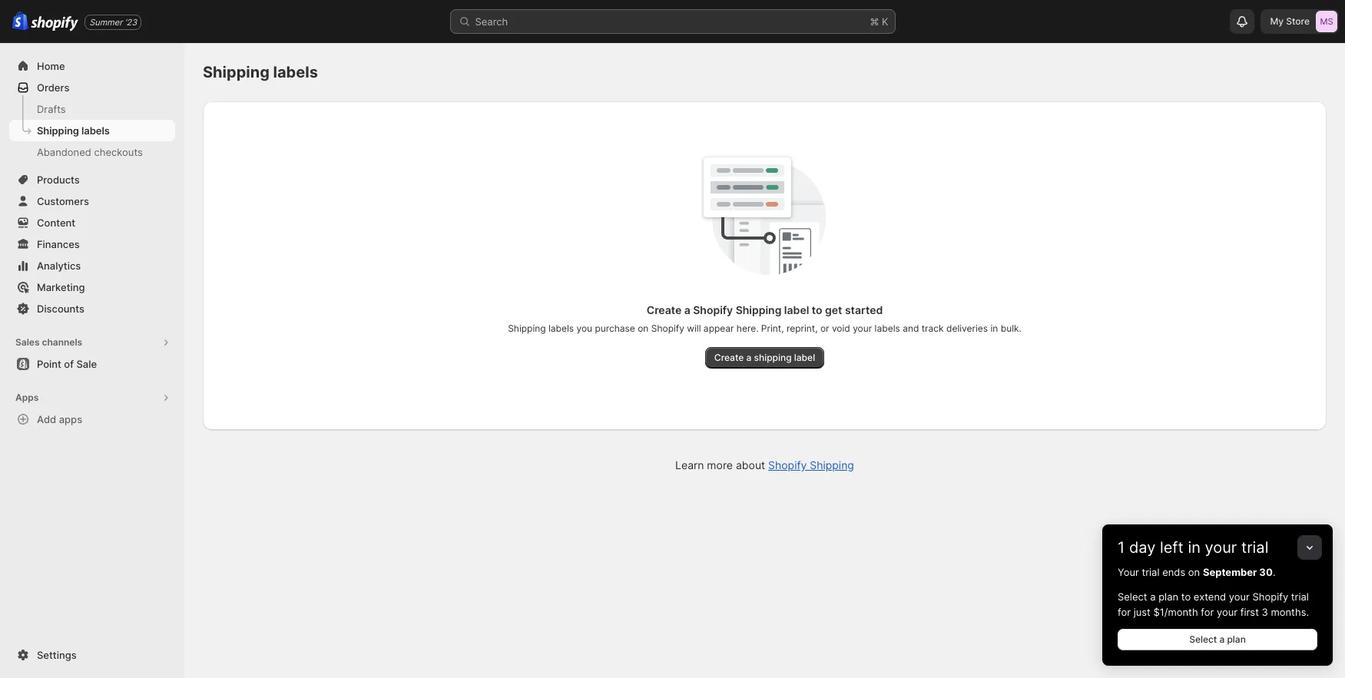 Task type: vqa. For each thing, say whether or not it's contained in the screenshot.
Create a Shopify Shipping label to get started Shipping labels you purchase on Shopify will appear here. Print, reprint, or void your labels and track deliveries in bulk.
yes



Task type: locate. For each thing, give the bounding box(es) containing it.
shopify right about
[[769, 459, 807, 472]]

1 vertical spatial label
[[795, 352, 816, 364]]

apps button
[[9, 387, 175, 409]]

learn more about shopify shipping
[[676, 459, 855, 472]]

point of sale link
[[9, 354, 175, 375]]

my
[[1271, 15, 1284, 27]]

products link
[[9, 169, 175, 191]]

0 horizontal spatial shipping labels
[[37, 125, 110, 137]]

in inside 1 day left in your trial dropdown button
[[1189, 539, 1201, 557]]

1 vertical spatial to
[[1182, 591, 1191, 603]]

labels
[[273, 63, 318, 81], [81, 125, 110, 137], [549, 323, 574, 334], [875, 323, 901, 334]]

reprint,
[[787, 323, 818, 334]]

label up reprint,
[[785, 304, 810, 317]]

1 day left in your trial element
[[1103, 565, 1334, 666]]

1 vertical spatial on
[[1189, 566, 1201, 579]]

analytics link
[[9, 255, 175, 277]]

a up will
[[685, 304, 691, 317]]

plan inside the select a plan to extend your shopify trial for just $1/month for your first 3 months.
[[1159, 591, 1179, 603]]

3
[[1262, 606, 1269, 619]]

in inside create a shopify shipping label to get started shipping labels you purchase on shopify will appear here. print, reprint, or void your labels and track deliveries in bulk.
[[991, 323, 999, 334]]

your
[[1118, 566, 1140, 579]]

0 vertical spatial plan
[[1159, 591, 1179, 603]]

1 day left in your trial
[[1118, 539, 1269, 557]]

0 vertical spatial create
[[647, 304, 682, 317]]

a inside select a plan link
[[1220, 634, 1225, 646]]

orders
[[37, 81, 70, 94]]

shopify up 3
[[1253, 591, 1289, 603]]

shopify inside the select a plan to extend your shopify trial for just $1/month for your first 3 months.
[[1253, 591, 1289, 603]]

select a plan
[[1190, 634, 1247, 646]]

2 vertical spatial trial
[[1292, 591, 1310, 603]]

⌘ k
[[870, 15, 889, 28]]

finances
[[37, 238, 80, 251]]

0 horizontal spatial create
[[647, 304, 682, 317]]

a down the select a plan to extend your shopify trial for just $1/month for your first 3 months.
[[1220, 634, 1225, 646]]

shopify image
[[12, 12, 29, 31], [31, 16, 79, 31]]

track
[[922, 323, 944, 334]]

shipping
[[203, 63, 270, 81], [37, 125, 79, 137], [736, 304, 782, 317], [508, 323, 546, 334], [810, 459, 855, 472]]

.
[[1273, 566, 1276, 579]]

abandoned
[[37, 146, 91, 158]]

shopify up appear on the top right of page
[[693, 304, 733, 317]]

you
[[577, 323, 593, 334]]

trial up 30
[[1242, 539, 1269, 557]]

abandoned checkouts link
[[9, 141, 175, 163]]

a for to
[[1151, 591, 1156, 603]]

to up the $1/month at the bottom
[[1182, 591, 1191, 603]]

0 vertical spatial select
[[1118, 591, 1148, 603]]

your up september
[[1206, 539, 1238, 557]]

a inside create a shipping label link
[[747, 352, 752, 364]]

2 horizontal spatial trial
[[1292, 591, 1310, 603]]

on inside 1 day left in your trial element
[[1189, 566, 1201, 579]]

to left the "get"
[[812, 304, 823, 317]]

label down reprint,
[[795, 352, 816, 364]]

select inside the select a plan to extend your shopify trial for just $1/month for your first 3 months.
[[1118, 591, 1148, 603]]

a up just
[[1151, 591, 1156, 603]]

home
[[37, 60, 65, 72]]

2 for from the left
[[1202, 606, 1215, 619]]

on right purchase
[[638, 323, 649, 334]]

1 vertical spatial trial
[[1142, 566, 1160, 579]]

finances link
[[9, 234, 175, 255]]

0 horizontal spatial on
[[638, 323, 649, 334]]

on
[[638, 323, 649, 334], [1189, 566, 1201, 579]]

trial
[[1242, 539, 1269, 557], [1142, 566, 1160, 579], [1292, 591, 1310, 603]]

select for select a plan to extend your shopify trial for just $1/month for your first 3 months.
[[1118, 591, 1148, 603]]

summer '23
[[89, 17, 137, 27]]

select a plan to extend your shopify trial for just $1/month for your first 3 months.
[[1118, 591, 1310, 619]]

your down started
[[853, 323, 873, 334]]

drafts link
[[9, 98, 175, 120]]

create a shopify shipping label to get started shipping labels you purchase on shopify will appear here. print, reprint, or void your labels and track deliveries in bulk.
[[508, 304, 1022, 334]]

plan down first
[[1228, 634, 1247, 646]]

plan up the $1/month at the bottom
[[1159, 591, 1179, 603]]

to inside the select a plan to extend your shopify trial for just $1/month for your first 3 months.
[[1182, 591, 1191, 603]]

0 horizontal spatial for
[[1118, 606, 1131, 619]]

0 horizontal spatial in
[[991, 323, 999, 334]]

0 vertical spatial on
[[638, 323, 649, 334]]

0 vertical spatial label
[[785, 304, 810, 317]]

trial right the your
[[1142, 566, 1160, 579]]

your
[[853, 323, 873, 334], [1206, 539, 1238, 557], [1230, 591, 1250, 603], [1217, 606, 1238, 619]]

sales channels
[[15, 337, 82, 348]]

for
[[1118, 606, 1131, 619], [1202, 606, 1215, 619]]

a inside the select a plan to extend your shopify trial for just $1/month for your first 3 months.
[[1151, 591, 1156, 603]]

a inside create a shopify shipping label to get started shipping labels you purchase on shopify will appear here. print, reprint, or void your labels and track deliveries in bulk.
[[685, 304, 691, 317]]

select
[[1118, 591, 1148, 603], [1190, 634, 1218, 646]]

1 horizontal spatial on
[[1189, 566, 1201, 579]]

learn
[[676, 459, 704, 472]]

a
[[685, 304, 691, 317], [747, 352, 752, 364], [1151, 591, 1156, 603], [1220, 634, 1225, 646]]

plan for select a plan to extend your shopify trial for just $1/month for your first 3 months.
[[1159, 591, 1179, 603]]

1 horizontal spatial in
[[1189, 539, 1201, 557]]

0 horizontal spatial to
[[812, 304, 823, 317]]

k
[[882, 15, 889, 28]]

select up just
[[1118, 591, 1148, 603]]

1 vertical spatial select
[[1190, 634, 1218, 646]]

started
[[845, 304, 883, 317]]

orders link
[[9, 77, 175, 98]]

1 horizontal spatial plan
[[1228, 634, 1247, 646]]

a left shipping
[[747, 352, 752, 364]]

1 horizontal spatial trial
[[1242, 539, 1269, 557]]

in left bulk.
[[991, 323, 999, 334]]

1 horizontal spatial to
[[1182, 591, 1191, 603]]

plan
[[1159, 591, 1179, 603], [1228, 634, 1247, 646]]

your trial ends on september 30 .
[[1118, 566, 1276, 579]]

0 horizontal spatial select
[[1118, 591, 1148, 603]]

in right left
[[1189, 539, 1201, 557]]

for down the extend
[[1202, 606, 1215, 619]]

select down the select a plan to extend your shopify trial for just $1/month for your first 3 months.
[[1190, 634, 1218, 646]]

1 horizontal spatial shipping labels
[[203, 63, 318, 81]]

point
[[37, 358, 61, 370]]

on inside create a shopify shipping label to get started shipping labels you purchase on shopify will appear here. print, reprint, or void your labels and track deliveries in bulk.
[[638, 323, 649, 334]]

1 vertical spatial create
[[715, 352, 744, 364]]

on right ends
[[1189, 566, 1201, 579]]

plan for select a plan
[[1228, 634, 1247, 646]]

shopify left will
[[652, 323, 685, 334]]

1 vertical spatial plan
[[1228, 634, 1247, 646]]

0 vertical spatial shipping labels
[[203, 63, 318, 81]]

in
[[991, 323, 999, 334], [1189, 539, 1201, 557]]

add apps
[[37, 414, 82, 426]]

september
[[1204, 566, 1258, 579]]

0 horizontal spatial plan
[[1159, 591, 1179, 603]]

shopify shipping link
[[769, 459, 855, 472]]

trial up months.
[[1292, 591, 1310, 603]]

1 vertical spatial in
[[1189, 539, 1201, 557]]

1 vertical spatial shipping labels
[[37, 125, 110, 137]]

create inside create a shopify shipping label to get started shipping labels you purchase on shopify will appear here. print, reprint, or void your labels and track deliveries in bulk.
[[647, 304, 682, 317]]

discounts link
[[9, 298, 175, 320]]

for left just
[[1118, 606, 1131, 619]]

channels
[[42, 337, 82, 348]]

point of sale button
[[0, 354, 184, 375]]

customers
[[37, 195, 89, 208]]

0 vertical spatial in
[[991, 323, 999, 334]]

label inside create a shipping label link
[[795, 352, 816, 364]]

1 horizontal spatial for
[[1202, 606, 1215, 619]]

months.
[[1272, 606, 1310, 619]]

more
[[707, 459, 733, 472]]

create for shipping
[[715, 352, 744, 364]]

shipping labels
[[203, 63, 318, 81], [37, 125, 110, 137]]

1 day left in your trial button
[[1103, 525, 1334, 557]]

content
[[37, 217, 75, 229]]

create for shopify
[[647, 304, 682, 317]]

0 vertical spatial to
[[812, 304, 823, 317]]

$1/month
[[1154, 606, 1199, 619]]

1 horizontal spatial create
[[715, 352, 744, 364]]

1 horizontal spatial select
[[1190, 634, 1218, 646]]

a for label
[[747, 352, 752, 364]]

0 vertical spatial trial
[[1242, 539, 1269, 557]]

to
[[812, 304, 823, 317], [1182, 591, 1191, 603]]

create
[[647, 304, 682, 317], [715, 352, 744, 364]]



Task type: describe. For each thing, give the bounding box(es) containing it.
checkouts
[[94, 146, 143, 158]]

appear
[[704, 323, 734, 334]]

marketing
[[37, 281, 85, 294]]

home link
[[9, 55, 175, 77]]

ends
[[1163, 566, 1186, 579]]

drafts
[[37, 103, 66, 115]]

apps
[[15, 392, 39, 404]]

discounts
[[37, 303, 85, 315]]

my store image
[[1317, 11, 1338, 32]]

30
[[1260, 566, 1273, 579]]

1 horizontal spatial shopify image
[[31, 16, 79, 31]]

create a shipping label link
[[705, 347, 825, 369]]

shipping
[[754, 352, 792, 364]]

void
[[832, 323, 851, 334]]

your left first
[[1217, 606, 1238, 619]]

select a plan link
[[1118, 629, 1318, 651]]

settings
[[37, 649, 77, 662]]

marketing link
[[9, 277, 175, 298]]

shipping labels link
[[9, 120, 175, 141]]

content link
[[9, 212, 175, 234]]

left
[[1161, 539, 1184, 557]]

sales
[[15, 337, 40, 348]]

create a shipping label
[[715, 352, 816, 364]]

sales channels button
[[9, 332, 175, 354]]

add apps button
[[9, 409, 175, 430]]

0 horizontal spatial trial
[[1142, 566, 1160, 579]]

day
[[1130, 539, 1156, 557]]

get
[[826, 304, 843, 317]]

customers link
[[9, 191, 175, 212]]

point of sale
[[37, 358, 97, 370]]

trial inside dropdown button
[[1242, 539, 1269, 557]]

your up first
[[1230, 591, 1250, 603]]

analytics
[[37, 260, 81, 272]]

your inside dropdown button
[[1206, 539, 1238, 557]]

and
[[903, 323, 920, 334]]

1 for from the left
[[1118, 606, 1131, 619]]

your inside create a shopify shipping label to get started shipping labels you purchase on shopify will appear here. print, reprint, or void your labels and track deliveries in bulk.
[[853, 323, 873, 334]]

summer
[[89, 17, 122, 27]]

products
[[37, 174, 80, 186]]

a for shipping
[[685, 304, 691, 317]]

sale
[[76, 358, 97, 370]]

1
[[1118, 539, 1125, 557]]

trial inside the select a plan to extend your shopify trial for just $1/month for your first 3 months.
[[1292, 591, 1310, 603]]

will
[[687, 323, 701, 334]]

search
[[475, 15, 508, 28]]

just
[[1134, 606, 1151, 619]]

first
[[1241, 606, 1260, 619]]

apps
[[59, 414, 82, 426]]

⌘
[[870, 15, 880, 28]]

bulk.
[[1001, 323, 1022, 334]]

print,
[[762, 323, 784, 334]]

purchase
[[595, 323, 636, 334]]

'23
[[125, 17, 137, 27]]

about
[[736, 459, 766, 472]]

here.
[[737, 323, 759, 334]]

label inside create a shopify shipping label to get started shipping labels you purchase on shopify will appear here. print, reprint, or void your labels and track deliveries in bulk.
[[785, 304, 810, 317]]

settings link
[[9, 645, 175, 666]]

to inside create a shopify shipping label to get started shipping labels you purchase on shopify will appear here. print, reprint, or void your labels and track deliveries in bulk.
[[812, 304, 823, 317]]

abandoned checkouts
[[37, 146, 143, 158]]

summer '23 link
[[85, 14, 142, 30]]

deliveries
[[947, 323, 989, 334]]

or
[[821, 323, 830, 334]]

store
[[1287, 15, 1310, 27]]

add
[[37, 414, 56, 426]]

extend
[[1194, 591, 1227, 603]]

of
[[64, 358, 74, 370]]

select for select a plan
[[1190, 634, 1218, 646]]

my store
[[1271, 15, 1310, 27]]

0 horizontal spatial shopify image
[[12, 12, 29, 31]]

shipping labels inside the shipping labels link
[[37, 125, 110, 137]]



